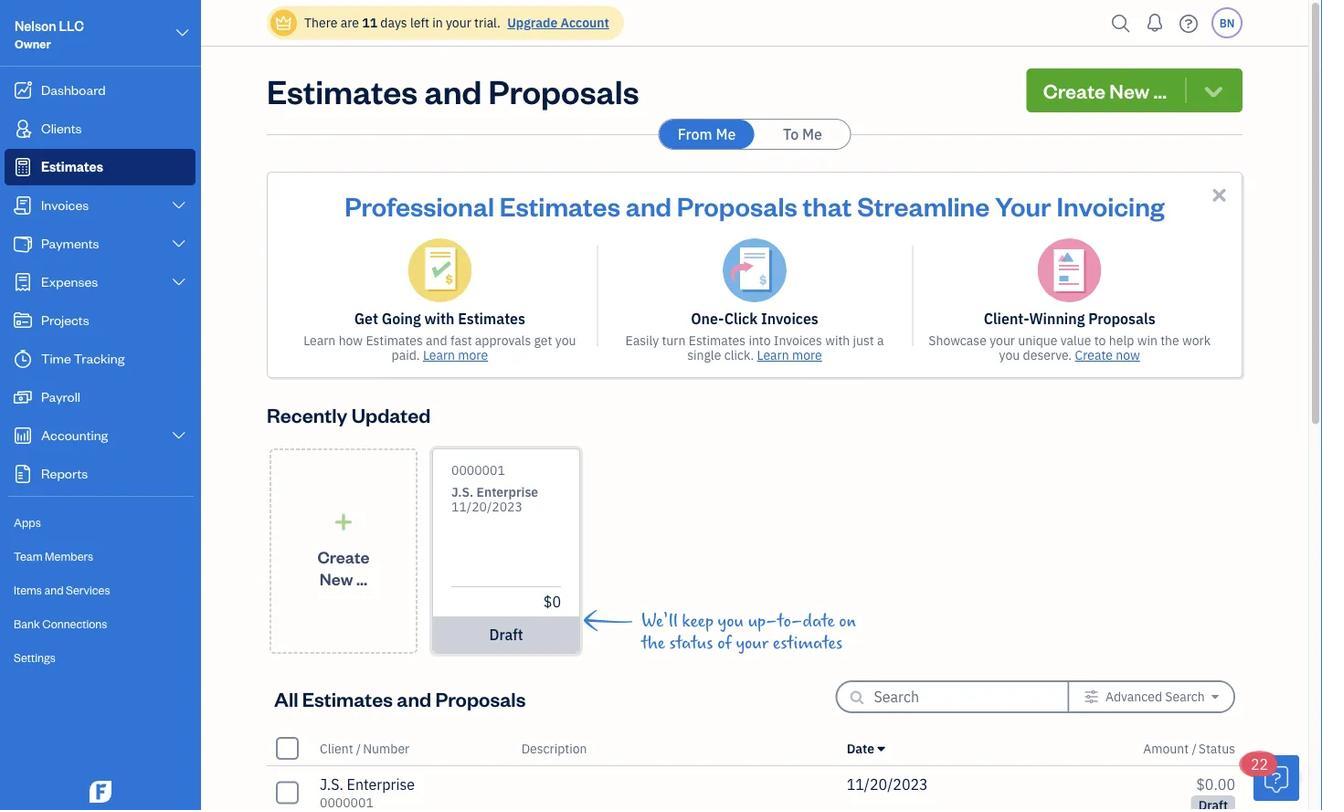 Task type: describe. For each thing, give the bounding box(es) containing it.
/ for status
[[1192, 740, 1197, 757]]

recently
[[267, 402, 348, 428]]

/ for number
[[356, 740, 361, 757]]

to me
[[783, 125, 822, 144]]

easily
[[625, 332, 659, 349]]

client
[[320, 740, 353, 757]]

time tracking link
[[5, 341, 196, 377]]

draft
[[489, 625, 523, 645]]

professional
[[345, 188, 494, 222]]

from me
[[678, 125, 736, 144]]

notifications image
[[1140, 5, 1170, 41]]

client link
[[320, 740, 356, 757]]

chevron large down image for payments
[[170, 237, 187, 251]]

caretdown image
[[1212, 690, 1219, 704]]

dashboard image
[[12, 81, 34, 100]]

invoicing
[[1057, 188, 1165, 222]]

settings image
[[1084, 690, 1099, 704]]

professional estimates and proposals that streamline your invoicing
[[345, 188, 1165, 222]]

j.s. enterprise link
[[312, 766, 514, 810]]

0 horizontal spatial create new …
[[318, 546, 370, 590]]

bank connections link
[[5, 609, 196, 641]]

now
[[1116, 347, 1140, 364]]

reports
[[41, 465, 88, 482]]

apps link
[[5, 507, 196, 539]]

get
[[534, 332, 552, 349]]

chevrondown image
[[1201, 78, 1226, 103]]

description
[[521, 740, 587, 757]]

date
[[847, 740, 875, 757]]

plus image
[[333, 513, 354, 532]]

your inside showcase your unique value to help win the work you deserve.
[[990, 332, 1015, 349]]

click.
[[724, 347, 754, 364]]

one-
[[691, 309, 724, 328]]

$0.00
[[1196, 775, 1235, 794]]

create new … button for we'll keep you up-to-date on the status of your estimates
[[270, 449, 418, 654]]

to me link
[[755, 120, 850, 149]]

single
[[687, 347, 721, 364]]

value
[[1061, 332, 1091, 349]]

crown image
[[274, 13, 293, 32]]

with inside easily turn estimates into invoices with just a single click.
[[825, 332, 850, 349]]

accounting link
[[5, 418, 196, 454]]

items
[[14, 582, 42, 598]]

from me link
[[659, 120, 754, 149]]

me for from me
[[716, 125, 736, 144]]

help
[[1109, 332, 1134, 349]]

estimates link
[[5, 149, 196, 185]]

1 horizontal spatial …
[[1154, 77, 1167, 103]]

turn
[[662, 332, 686, 349]]

accounting
[[41, 426, 108, 444]]

fast
[[450, 332, 472, 349]]

owner
[[15, 36, 51, 51]]

learn more for with
[[423, 347, 488, 364]]

showcase
[[929, 332, 987, 349]]

date link
[[847, 740, 885, 757]]

payroll link
[[5, 379, 196, 416]]

expenses link
[[5, 264, 196, 301]]

estimate image
[[12, 158, 34, 176]]

invoices inside 'main' element
[[41, 196, 89, 213]]

how
[[339, 332, 363, 349]]

new inside create new …
[[320, 568, 353, 590]]

client / number
[[320, 740, 410, 757]]

to
[[1094, 332, 1106, 349]]

learn for get going with estimates
[[423, 347, 455, 364]]

Search text field
[[874, 683, 1038, 712]]

win
[[1137, 332, 1158, 349]]

proposals up 'one-click invoices' image
[[677, 188, 797, 222]]

advanced search button
[[1070, 683, 1234, 712]]

your inside we'll keep you up-to-date on the status of your estimates
[[736, 633, 769, 653]]

amount / status
[[1143, 740, 1235, 757]]

bn
[[1220, 16, 1235, 30]]

0000001
[[451, 462, 505, 479]]

project image
[[12, 312, 34, 330]]

in
[[432, 14, 443, 31]]

left
[[410, 14, 429, 31]]

just
[[853, 332, 874, 349]]

work
[[1182, 332, 1211, 349]]

to
[[783, 125, 799, 144]]

upgrade
[[507, 14, 558, 31]]

learn how estimates and fast approvals get you paid.
[[304, 332, 576, 364]]

0 vertical spatial create
[[1043, 77, 1106, 103]]

chevron large down image for invoices
[[170, 198, 187, 213]]

1 vertical spatial j.s.
[[320, 775, 343, 794]]

freshbooks image
[[86, 781, 115, 803]]

11
[[362, 14, 377, 31]]

money image
[[12, 388, 34, 407]]

dashboard
[[41, 81, 106, 98]]

there
[[304, 14, 338, 31]]

1 horizontal spatial new
[[1110, 77, 1150, 103]]

date
[[803, 611, 835, 631]]

more for with
[[458, 347, 488, 364]]

upgrade account link
[[504, 14, 609, 31]]

trial.
[[474, 14, 501, 31]]

of
[[717, 633, 732, 653]]

j.s. enterprise
[[320, 775, 415, 794]]

keep
[[682, 611, 714, 631]]

all
[[274, 686, 298, 712]]

proposals down upgrade account link on the left of page
[[488, 69, 639, 112]]

up-
[[748, 611, 777, 631]]

unique
[[1018, 332, 1058, 349]]

items and services
[[14, 582, 110, 598]]

resource center badge image
[[1254, 756, 1299, 801]]

going
[[382, 309, 421, 328]]

1 vertical spatial create
[[1075, 347, 1113, 364]]

connections
[[42, 616, 107, 631]]

status
[[669, 633, 713, 653]]

proposals down draft
[[435, 686, 526, 712]]

amount link
[[1143, 740, 1192, 757]]

you inside we'll keep you up-to-date on the status of your estimates
[[718, 611, 744, 631]]

are
[[341, 14, 359, 31]]

get going with estimates
[[354, 309, 525, 328]]



Task type: locate. For each thing, give the bounding box(es) containing it.
2 horizontal spatial you
[[999, 347, 1020, 364]]

nelson llc owner
[[15, 17, 84, 51]]

invoices inside easily turn estimates into invoices with just a single click.
[[774, 332, 822, 349]]

to-
[[777, 611, 803, 631]]

estimates inside learn how estimates and fast approvals get you paid.
[[366, 332, 423, 349]]

chevron large down image
[[174, 22, 191, 44], [170, 275, 187, 290], [170, 429, 187, 443]]

0 vertical spatial j.s.
[[451, 484, 473, 501]]

1 horizontal spatial more
[[792, 347, 822, 364]]

tracking
[[74, 349, 125, 367]]

estimates and proposals
[[267, 69, 639, 112]]

create
[[1043, 77, 1106, 103], [1075, 347, 1113, 364], [318, 546, 370, 568]]

one-click invoices image
[[723, 238, 787, 302]]

the for status
[[641, 633, 665, 653]]

you right get
[[555, 332, 576, 349]]

0 horizontal spatial more
[[458, 347, 488, 364]]

1 horizontal spatial your
[[736, 633, 769, 653]]

apps
[[14, 515, 41, 530]]

0 vertical spatial invoices
[[41, 196, 89, 213]]

on
[[839, 611, 856, 631]]

1 horizontal spatial /
[[1192, 740, 1197, 757]]

create new … down plus icon
[[318, 546, 370, 590]]

learn
[[304, 332, 336, 349], [423, 347, 455, 364], [757, 347, 789, 364]]

0 vertical spatial create new …
[[1043, 77, 1167, 103]]

enterprise
[[477, 484, 538, 501], [347, 775, 415, 794]]

invoices link
[[5, 187, 196, 224]]

bn button
[[1212, 7, 1243, 38]]

0 horizontal spatial with
[[424, 309, 454, 328]]

j.s. inside 0000001 j.s. enterprise 11/20/2023
[[451, 484, 473, 501]]

1 vertical spatial new
[[320, 568, 353, 590]]

enterprise inside 0000001 j.s. enterprise 11/20/2023
[[477, 484, 538, 501]]

clients link
[[5, 111, 196, 147]]

learn right click.
[[757, 347, 789, 364]]

learn more down get going with estimates at the top left of page
[[423, 347, 488, 364]]

0 vertical spatial new
[[1110, 77, 1150, 103]]

client image
[[12, 120, 34, 138]]

estimates inside 'main' element
[[41, 158, 103, 175]]

1 horizontal spatial you
[[718, 611, 744, 631]]

showcase your unique value to help win the work you deserve.
[[929, 332, 1211, 364]]

0 horizontal spatial j.s.
[[320, 775, 343, 794]]

the down we'll
[[641, 633, 665, 653]]

22 button
[[1242, 753, 1299, 801]]

new
[[1110, 77, 1150, 103], [320, 568, 353, 590]]

reports link
[[5, 456, 196, 492]]

proposals up the help
[[1088, 309, 1156, 328]]

chevron large down image for accounting
[[170, 429, 187, 443]]

recently updated
[[267, 402, 431, 428]]

items and services link
[[5, 575, 196, 607]]

description link
[[521, 740, 587, 757]]

0 horizontal spatial …
[[356, 568, 367, 590]]

0 horizontal spatial new
[[320, 568, 353, 590]]

timer image
[[12, 350, 34, 368]]

create new … down search "image"
[[1043, 77, 1167, 103]]

members
[[45, 549, 93, 564]]

0 vertical spatial the
[[1161, 332, 1179, 349]]

you up of
[[718, 611, 744, 631]]

1 vertical spatial with
[[825, 332, 850, 349]]

me right "to"
[[802, 125, 822, 144]]

expense image
[[12, 273, 34, 291]]

1 horizontal spatial j.s.
[[451, 484, 473, 501]]

with left just
[[825, 332, 850, 349]]

1 horizontal spatial learn
[[423, 347, 455, 364]]

0 vertical spatial …
[[1154, 77, 1167, 103]]

0 horizontal spatial create new … button
[[270, 449, 418, 654]]

1 vertical spatial 11/20/2023
[[847, 775, 928, 794]]

llc
[[59, 17, 84, 34]]

2 / from the left
[[1192, 740, 1197, 757]]

get going with estimates image
[[408, 238, 472, 302]]

your down up-
[[736, 633, 769, 653]]

close image
[[1209, 185, 1230, 206]]

time tracking
[[41, 349, 125, 367]]

your down the client-
[[990, 332, 1015, 349]]

from
[[678, 125, 712, 144]]

11/20/2023 down caretdown image
[[847, 775, 928, 794]]

1 vertical spatial the
[[641, 633, 665, 653]]

0 vertical spatial chevron large down image
[[174, 22, 191, 44]]

bank connections
[[14, 616, 107, 631]]

advanced
[[1106, 688, 1162, 705]]

2 horizontal spatial learn
[[757, 347, 789, 364]]

learn inside learn how estimates and fast approvals get you paid.
[[304, 332, 336, 349]]

0 horizontal spatial you
[[555, 332, 576, 349]]

0 vertical spatial with
[[424, 309, 454, 328]]

new down plus icon
[[320, 568, 353, 590]]

2 horizontal spatial your
[[990, 332, 1015, 349]]

2 learn more from the left
[[757, 347, 822, 364]]

you down the client-
[[999, 347, 1020, 364]]

1 me from the left
[[716, 125, 736, 144]]

1 vertical spatial invoices
[[761, 309, 819, 328]]

invoices up into
[[761, 309, 819, 328]]

proposals
[[488, 69, 639, 112], [677, 188, 797, 222], [1088, 309, 1156, 328], [435, 686, 526, 712]]

paid.
[[392, 347, 420, 364]]

2 me from the left
[[802, 125, 822, 144]]

$0.00 link
[[1048, 774, 1235, 810]]

invoices right into
[[774, 332, 822, 349]]

learn more for invoices
[[757, 347, 822, 364]]

report image
[[12, 465, 34, 483]]

learn more down one-click invoices
[[757, 347, 822, 364]]

learn for one-click invoices
[[757, 347, 789, 364]]

0 horizontal spatial the
[[641, 633, 665, 653]]

you inside learn how estimates and fast approvals get you paid.
[[555, 332, 576, 349]]

invoices up payments
[[41, 196, 89, 213]]

chevron large down image up expenses link on the left top
[[170, 237, 187, 251]]

1 horizontal spatial me
[[802, 125, 822, 144]]

2 vertical spatial invoices
[[774, 332, 822, 349]]

1 horizontal spatial the
[[1161, 332, 1179, 349]]

the right 'win' at the right top of page
[[1161, 332, 1179, 349]]

chevron large down image inside invoices link
[[170, 198, 187, 213]]

1 vertical spatial …
[[356, 568, 367, 590]]

2 vertical spatial create
[[318, 546, 370, 568]]

team
[[14, 549, 43, 564]]

…
[[1154, 77, 1167, 103], [356, 568, 367, 590]]

there are 11 days left in your trial. upgrade account
[[304, 14, 609, 31]]

1 vertical spatial chevron large down image
[[170, 275, 187, 290]]

1 horizontal spatial create new …
[[1043, 77, 1167, 103]]

0 horizontal spatial /
[[356, 740, 361, 757]]

payment image
[[12, 235, 34, 253]]

the inside we'll keep you up-to-date on the status of your estimates
[[641, 633, 665, 653]]

caretdown image
[[878, 741, 885, 756]]

create new … button for estimates and proposals
[[1027, 69, 1243, 112]]

dashboard link
[[5, 72, 196, 109]]

j.s. down 'client'
[[320, 775, 343, 794]]

estimates
[[773, 633, 843, 653]]

enterprise down "number" link
[[347, 775, 415, 794]]

1 vertical spatial create new … button
[[270, 449, 418, 654]]

main element
[[0, 0, 247, 810]]

new down search "image"
[[1110, 77, 1150, 103]]

streamline
[[857, 188, 990, 222]]

we'll keep you up-to-date on the status of your estimates
[[641, 611, 856, 653]]

more
[[458, 347, 488, 364], [792, 347, 822, 364]]

chevron large down image up payments "link"
[[170, 198, 187, 213]]

payments
[[41, 234, 99, 252]]

status
[[1199, 740, 1235, 757]]

learn left "how"
[[304, 332, 336, 349]]

get
[[354, 309, 378, 328]]

0 vertical spatial create new … button
[[1027, 69, 1243, 112]]

a
[[877, 332, 884, 349]]

1 horizontal spatial 11/20/2023
[[847, 775, 928, 794]]

we'll
[[641, 611, 678, 631]]

with up learn how estimates and fast approvals get you paid.
[[424, 309, 454, 328]]

0 vertical spatial enterprise
[[477, 484, 538, 501]]

me right "from"
[[716, 125, 736, 144]]

chevron large down image
[[170, 198, 187, 213], [170, 237, 187, 251]]

click
[[724, 309, 758, 328]]

0 vertical spatial 11/20/2023
[[451, 498, 523, 515]]

approvals
[[475, 332, 531, 349]]

more for invoices
[[792, 347, 822, 364]]

0 vertical spatial chevron large down image
[[170, 198, 187, 213]]

chevron large down image inside accounting link
[[170, 429, 187, 443]]

more down get going with estimates at the top left of page
[[458, 347, 488, 364]]

team members link
[[5, 541, 196, 573]]

estimates
[[267, 69, 418, 112], [41, 158, 103, 175], [500, 188, 620, 222], [458, 309, 525, 328], [366, 332, 423, 349], [689, 332, 746, 349], [302, 686, 393, 712]]

2 vertical spatial your
[[736, 633, 769, 653]]

11/20/2023 inside 0000001 j.s. enterprise 11/20/2023
[[451, 498, 523, 515]]

0 horizontal spatial 11/20/2023
[[451, 498, 523, 515]]

1 learn more from the left
[[423, 347, 488, 364]]

the
[[1161, 332, 1179, 349], [641, 633, 665, 653]]

with
[[424, 309, 454, 328], [825, 332, 850, 349]]

time
[[41, 349, 71, 367]]

1 horizontal spatial learn more
[[757, 347, 822, 364]]

0 horizontal spatial me
[[716, 125, 736, 144]]

0 horizontal spatial learn
[[304, 332, 336, 349]]

create now
[[1075, 347, 1140, 364]]

advanced search
[[1106, 688, 1205, 705]]

invoice image
[[12, 196, 34, 215]]

number link
[[363, 740, 410, 757]]

0000001 j.s. enterprise 11/20/2023
[[451, 462, 538, 515]]

you
[[555, 332, 576, 349], [999, 347, 1020, 364], [718, 611, 744, 631]]

search image
[[1107, 10, 1136, 37]]

0 horizontal spatial learn more
[[423, 347, 488, 364]]

/ left the status link
[[1192, 740, 1197, 757]]

0 horizontal spatial enterprise
[[347, 775, 415, 794]]

updated
[[351, 402, 431, 428]]

go to help image
[[1174, 10, 1203, 37]]

1 vertical spatial chevron large down image
[[170, 237, 187, 251]]

the for work
[[1161, 332, 1179, 349]]

11/20/2023 link
[[839, 766, 1041, 810]]

2 chevron large down image from the top
[[170, 237, 187, 251]]

1 / from the left
[[356, 740, 361, 757]]

1 vertical spatial enterprise
[[347, 775, 415, 794]]

clients
[[41, 119, 82, 137]]

me for to me
[[802, 125, 822, 144]]

j.s. down the 0000001
[[451, 484, 473, 501]]

1 more from the left
[[458, 347, 488, 364]]

chevron large down image for expenses
[[170, 275, 187, 290]]

1 horizontal spatial enterprise
[[477, 484, 538, 501]]

one-click invoices
[[691, 309, 819, 328]]

2 vertical spatial chevron large down image
[[170, 429, 187, 443]]

settings link
[[5, 642, 196, 674]]

you inside showcase your unique value to help win the work you deserve.
[[999, 347, 1020, 364]]

and inside learn how estimates and fast approvals get you paid.
[[426, 332, 447, 349]]

1 chevron large down image from the top
[[170, 198, 187, 213]]

1 vertical spatial your
[[990, 332, 1015, 349]]

j.s.
[[451, 484, 473, 501], [320, 775, 343, 794]]

enterprise down the 0000001
[[477, 484, 538, 501]]

amount
[[1143, 740, 1189, 757]]

estimates inside easily turn estimates into invoices with just a single click.
[[689, 332, 746, 349]]

0 horizontal spatial your
[[446, 14, 471, 31]]

your right in
[[446, 14, 471, 31]]

the inside showcase your unique value to help win the work you deserve.
[[1161, 332, 1179, 349]]

learn right the paid.
[[423, 347, 455, 364]]

chart image
[[12, 427, 34, 445]]

more right into
[[792, 347, 822, 364]]

that
[[803, 188, 852, 222]]

11/20/2023 down the 0000001
[[451, 498, 523, 515]]

1 vertical spatial create new …
[[318, 546, 370, 590]]

… inside create new …
[[356, 568, 367, 590]]

me inside "link"
[[802, 125, 822, 144]]

0 vertical spatial your
[[446, 14, 471, 31]]

status link
[[1199, 740, 1235, 757]]

bank
[[14, 616, 40, 631]]

client-winning proposals image
[[1038, 238, 1102, 302]]

$0
[[544, 593, 561, 612]]

learn more
[[423, 347, 488, 364], [757, 347, 822, 364]]

/ right 'client'
[[356, 740, 361, 757]]

number
[[363, 740, 410, 757]]

and inside 'main' element
[[44, 582, 64, 598]]

payments link
[[5, 226, 196, 262]]

2 more from the left
[[792, 347, 822, 364]]

winning
[[1029, 309, 1085, 328]]

easily turn estimates into invoices with just a single click.
[[625, 332, 884, 364]]

1 horizontal spatial with
[[825, 332, 850, 349]]

1 horizontal spatial create new … button
[[1027, 69, 1243, 112]]



Task type: vqa. For each thing, say whether or not it's contained in the screenshot.
bottommost Due
no



